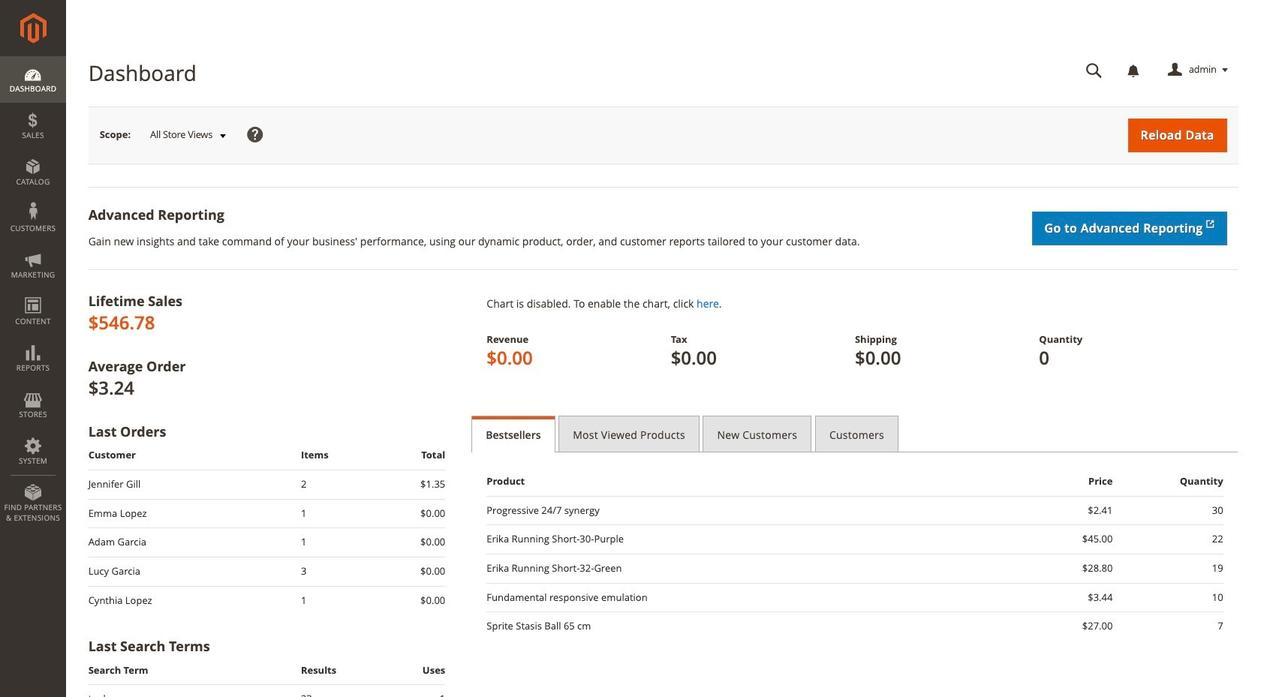 Task type: locate. For each thing, give the bounding box(es) containing it.
None text field
[[1076, 57, 1114, 83]]

tab
[[816, 416, 899, 453]]

magento admin panel image
[[20, 13, 46, 44]]

tab list
[[472, 416, 1239, 453]]

menu bar
[[0, 56, 66, 531]]



